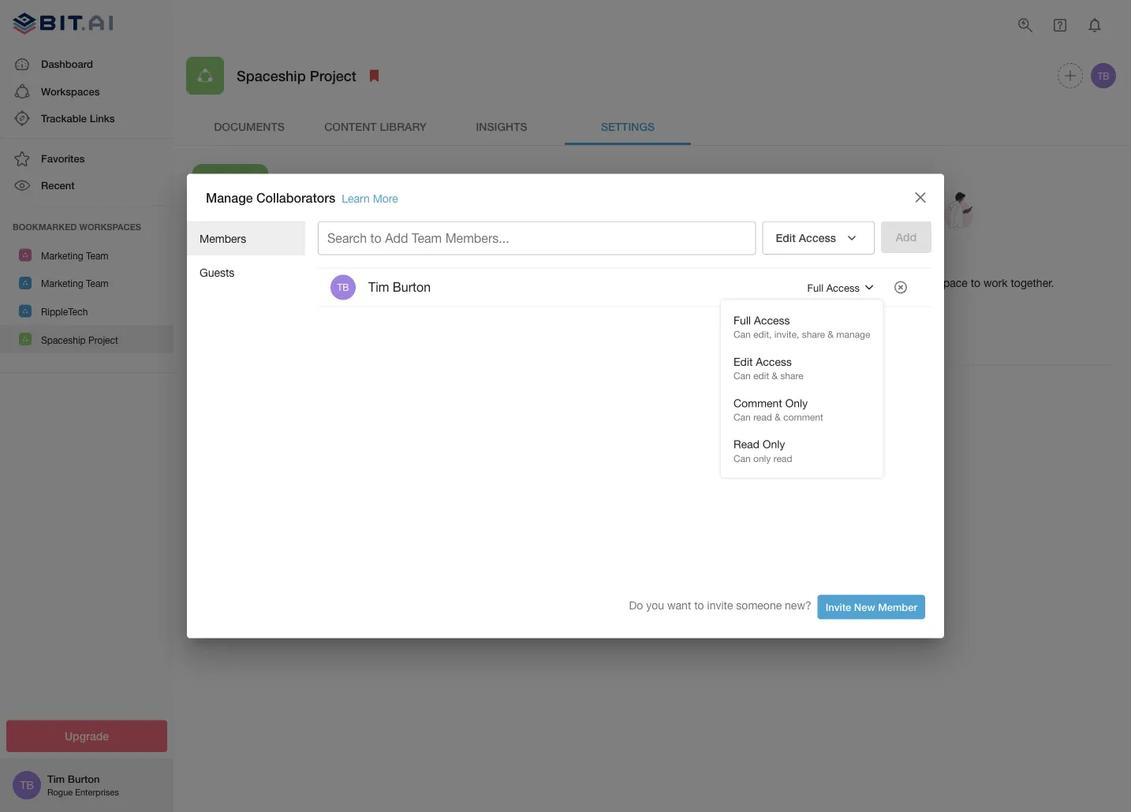 Task type: locate. For each thing, give the bounding box(es) containing it.
0 vertical spatial read
[[753, 412, 772, 423]]

workspaces button
[[0, 78, 174, 105]]

1 vertical spatial team
[[86, 250, 109, 261]]

0 vertical spatial share
[[802, 329, 825, 340]]

team for second marketing team button
[[86, 278, 109, 289]]

only inside comment only can read & comment
[[785, 397, 808, 410]]

0 vertical spatial full
[[807, 281, 823, 294]]

0 vertical spatial edit
[[776, 232, 796, 245]]

1 vertical spatial burton
[[68, 773, 100, 785]]

2 vertical spatial collaborators
[[773, 314, 842, 327]]

1 horizontal spatial tim
[[368, 280, 389, 295]]

only up comment on the right of the page
[[785, 397, 808, 410]]

0 vertical spatial only
[[785, 397, 808, 410]]

1 horizontal spatial spaceship
[[237, 67, 306, 84]]

zone
[[782, 396, 812, 411]]

full access can edit, invite, share & manage
[[734, 314, 870, 340]]

do you want to invite someone new?
[[629, 600, 811, 613]]

member
[[878, 601, 917, 613]]

manage for manage collaborators learn more
[[206, 190, 253, 205]]

0 vertical spatial collaborators
[[256, 190, 335, 205]]

0 vertical spatial spaceship
[[237, 67, 306, 84]]

0 vertical spatial manage
[[206, 190, 253, 205]]

0 vertical spatial project
[[310, 67, 356, 84]]

collaborators up invite,
[[773, 314, 842, 327]]

1 horizontal spatial read
[[774, 453, 792, 464]]

manage up or
[[736, 254, 783, 269]]

1 horizontal spatial burton
[[393, 280, 431, 295]]

upgrade
[[65, 730, 109, 743]]

guests button
[[187, 256, 305, 290]]

read inside read only can only read
[[774, 453, 792, 464]]

learn more link
[[342, 192, 398, 205]]

to right the search
[[370, 231, 382, 245]]

0 horizontal spatial this
[[771, 418, 788, 431]]

manage inside manage collaborators add or remove collaborators to this workspace to work together.
[[736, 254, 783, 269]]

1 horizontal spatial full
[[807, 281, 823, 294]]

2 marketing team from the top
[[41, 278, 109, 289]]

edit inside the edit access can edit & share
[[734, 355, 753, 368]]

2 vertical spatial team
[[86, 278, 109, 289]]

can left edit,
[[734, 329, 751, 340]]

2 vertical spatial &
[[775, 412, 781, 423]]

tim
[[368, 280, 389, 295], [47, 773, 65, 785]]

delete
[[736, 418, 768, 431], [750, 455, 782, 468]]

full
[[807, 281, 823, 294], [734, 314, 751, 327]]

edit
[[753, 370, 769, 381]]

access up full access
[[799, 232, 836, 245]]

manage inside dialog
[[206, 190, 253, 205]]

0 vertical spatial burton
[[393, 280, 431, 295]]

1 horizontal spatial spaceship project
[[237, 67, 356, 84]]

add down the more
[[385, 231, 408, 245]]

can down read
[[734, 453, 751, 464]]

only
[[785, 397, 808, 410], [763, 438, 785, 451]]

1 horizontal spatial manage
[[736, 254, 783, 269]]

rippletech button
[[0, 297, 174, 325]]

spaceship project down rippletech "button"
[[41, 334, 118, 345]]

team up rippletech "button"
[[86, 278, 109, 289]]

access inside button
[[826, 281, 860, 294]]

members...
[[445, 231, 509, 245]]

tim burton rogue enterprises
[[47, 773, 119, 798]]

favorites
[[41, 152, 85, 165]]

dashboard
[[41, 58, 93, 70]]

this down zone
[[771, 418, 788, 431]]

spaceship
[[237, 67, 306, 84], [41, 334, 86, 345]]

can for edit access
[[734, 370, 751, 381]]

0 horizontal spatial burton
[[68, 773, 100, 785]]

project down rippletech "button"
[[88, 334, 118, 345]]

& inside the edit access can edit & share
[[772, 370, 778, 381]]

burton down search to add team members... on the left top of page
[[393, 280, 431, 295]]

can inside full access can edit, invite, share & manage
[[734, 329, 751, 340]]

share for full access
[[802, 329, 825, 340]]

spaceship project up documents link
[[237, 67, 356, 84]]

can down danger
[[734, 412, 751, 423]]

1 marketing team from the top
[[41, 250, 109, 261]]

edit inside button
[[750, 314, 770, 327]]

4 can from the top
[[734, 453, 751, 464]]

access up manage
[[826, 281, 860, 294]]

marketing team up rippletech
[[41, 278, 109, 289]]

this
[[893, 276, 911, 289], [771, 418, 788, 431]]

full inside button
[[807, 281, 823, 294]]

tim burton
[[368, 280, 431, 295]]

rippletech
[[41, 306, 88, 317]]

access
[[799, 232, 836, 245], [826, 281, 860, 294], [754, 314, 790, 327], [756, 355, 792, 368]]

project
[[310, 67, 356, 84], [88, 334, 118, 345]]

library
[[380, 120, 427, 133]]

0 horizontal spatial add
[[385, 231, 408, 245]]

settings link
[[565, 107, 691, 145]]

delete down read
[[750, 455, 782, 468]]

& left manage
[[828, 329, 834, 340]]

1 vertical spatial spaceship
[[41, 334, 86, 345]]

0 vertical spatial marketing team
[[41, 250, 109, 261]]

edit up edit,
[[750, 314, 770, 327]]

burton for tim burton
[[393, 280, 431, 295]]

only up only
[[763, 438, 785, 451]]

workspace
[[914, 276, 968, 289]]

invite
[[707, 600, 733, 613]]

1 horizontal spatial add
[[736, 276, 757, 289]]

access inside button
[[799, 232, 836, 245]]

1 vertical spatial share
[[780, 370, 803, 381]]

0 horizontal spatial tim
[[47, 773, 65, 785]]

2 vertical spatial edit
[[734, 355, 753, 368]]

can inside the edit access can edit & share
[[734, 370, 751, 381]]

full access
[[807, 281, 860, 294]]

rogue
[[47, 787, 73, 798]]

more
[[373, 192, 398, 205]]

links
[[90, 112, 115, 124]]

danger
[[736, 396, 779, 411]]

this left workspace
[[893, 276, 911, 289]]

0 vertical spatial team
[[412, 231, 442, 245]]

2 marketing from the top
[[41, 278, 83, 289]]

edit inside button
[[776, 232, 796, 245]]

1 horizontal spatial project
[[310, 67, 356, 84]]

1 vertical spatial this
[[771, 418, 788, 431]]

1 vertical spatial marketing
[[41, 278, 83, 289]]

collaborators inside button
[[773, 314, 842, 327]]

marketing team button up rippletech
[[0, 269, 174, 297]]

1 vertical spatial edit
[[750, 314, 770, 327]]

0 horizontal spatial project
[[88, 334, 118, 345]]

marketing up rippletech
[[41, 278, 83, 289]]

content
[[324, 120, 377, 133]]

add inside manage collaborators add or remove collaborators to this workspace to work together.
[[736, 276, 757, 289]]

0 vertical spatial marketing
[[41, 250, 83, 261]]

to left work on the right top of the page
[[971, 276, 980, 289]]

team left members... in the left of the page
[[412, 231, 442, 245]]

0 vertical spatial &
[[828, 329, 834, 340]]

1 vertical spatial spaceship project
[[41, 334, 118, 345]]

collaborators up full access
[[787, 254, 866, 269]]

tab list
[[186, 107, 1118, 145]]

1 vertical spatial marketing team
[[41, 278, 109, 289]]

0 horizontal spatial read
[[753, 412, 772, 423]]

0 vertical spatial add
[[385, 231, 408, 245]]

spaceship up documents link
[[237, 67, 306, 84]]

remove bookmark image
[[365, 66, 384, 85]]

3 can from the top
[[734, 412, 751, 423]]

only inside read only can only read
[[763, 438, 785, 451]]

burton
[[393, 280, 431, 295], [68, 773, 100, 785]]

tim inside tim burton rogue enterprises
[[47, 773, 65, 785]]

this inside danger zone delete this workspace?
[[771, 418, 788, 431]]

edit access button
[[762, 221, 875, 255]]

collaborators inside manage collaborators add or remove collaborators to this workspace to work together.
[[787, 254, 866, 269]]

access inside the edit access can edit & share
[[756, 355, 792, 368]]

marketing team button down bookmarked workspaces
[[0, 241, 174, 269]]

team
[[412, 231, 442, 245], [86, 250, 109, 261], [86, 278, 109, 289]]

settings
[[601, 120, 655, 133]]

2 horizontal spatial tb
[[1097, 70, 1109, 81]]

1 horizontal spatial this
[[893, 276, 911, 289]]

tab list containing documents
[[186, 107, 1118, 145]]

edit collaborators
[[750, 314, 842, 327]]

1 horizontal spatial tb
[[337, 282, 349, 293]]

1 vertical spatial read
[[774, 453, 792, 464]]

add for search
[[385, 231, 408, 245]]

burton inside tim burton rogue enterprises
[[68, 773, 100, 785]]

edit for edit access
[[776, 232, 796, 245]]

tb
[[1097, 70, 1109, 81], [337, 282, 349, 293], [20, 779, 34, 792]]

1 can from the top
[[734, 329, 751, 340]]

marketing team button
[[0, 241, 174, 269], [0, 269, 174, 297]]

content library link
[[312, 107, 439, 145]]

edit up danger
[[734, 355, 753, 368]]

edit
[[776, 232, 796, 245], [750, 314, 770, 327], [734, 355, 753, 368]]

0 vertical spatial tim
[[368, 280, 389, 295]]

only for comment only
[[785, 397, 808, 410]]

together.
[[1011, 276, 1054, 289]]

spaceship project
[[237, 67, 356, 84], [41, 334, 118, 345]]

1 vertical spatial manage
[[736, 254, 783, 269]]

1 vertical spatial tb
[[337, 282, 349, 293]]

spaceship down rippletech
[[41, 334, 86, 345]]

0 vertical spatial this
[[893, 276, 911, 289]]

edit access
[[776, 232, 836, 245]]

you
[[646, 600, 664, 613]]

0 horizontal spatial spaceship
[[41, 334, 86, 345]]

1 vertical spatial collaborators
[[787, 254, 866, 269]]

only for read only
[[763, 438, 785, 451]]

delete up read
[[736, 418, 768, 431]]

manage
[[836, 329, 870, 340]]

access up edit
[[756, 355, 792, 368]]

0 horizontal spatial spaceship project
[[41, 334, 118, 345]]

edit collaborators button
[[736, 303, 855, 337]]

read
[[753, 412, 772, 423], [774, 453, 792, 464]]

share up zone
[[780, 370, 803, 381]]

& inside comment only can read & comment
[[775, 412, 781, 423]]

burton inside manage collaborators dialog
[[393, 280, 431, 295]]

team for second marketing team button from the bottom
[[86, 250, 109, 261]]

1 vertical spatial tim
[[47, 773, 65, 785]]

0 horizontal spatial tb
[[20, 779, 34, 792]]

1 vertical spatial add
[[736, 276, 757, 289]]

share
[[802, 329, 825, 340], [780, 370, 803, 381]]

can left edit
[[734, 370, 751, 381]]

0 vertical spatial delete
[[736, 418, 768, 431]]

burton for tim burton rogue enterprises
[[68, 773, 100, 785]]

to
[[370, 231, 382, 245], [880, 276, 890, 289], [971, 276, 980, 289], [694, 600, 704, 613]]

comment
[[734, 397, 782, 410]]

access inside full access can edit, invite, share & manage
[[754, 314, 790, 327]]

tim up rogue
[[47, 773, 65, 785]]

burton up enterprises
[[68, 773, 100, 785]]

manage up members
[[206, 190, 253, 205]]

documents link
[[186, 107, 312, 145]]

tim down search to add team members... on the left top of page
[[368, 280, 389, 295]]

0 horizontal spatial manage
[[206, 190, 253, 205]]

1 vertical spatial project
[[88, 334, 118, 345]]

& down the comment
[[775, 412, 781, 423]]

& right edit
[[772, 370, 778, 381]]

read only can only read
[[734, 438, 792, 464]]

1 marketing from the top
[[41, 250, 83, 261]]

manage collaborators add or remove collaborators to this workspace to work together.
[[736, 254, 1054, 289]]

invite new member
[[826, 601, 917, 613]]

share down edit collaborators
[[802, 329, 825, 340]]

team down workspaces
[[86, 250, 109, 261]]

edit up remove
[[776, 232, 796, 245]]

share inside full access can edit, invite, share & manage
[[802, 329, 825, 340]]

can inside read only can only read
[[734, 453, 751, 464]]

marketing team down bookmarked workspaces
[[41, 250, 109, 261]]

marketing for second marketing team button
[[41, 278, 83, 289]]

1 vertical spatial full
[[734, 314, 751, 327]]

read right only
[[774, 453, 792, 464]]

collaborators left learn
[[256, 190, 335, 205]]

0 horizontal spatial full
[[734, 314, 751, 327]]

manage
[[206, 190, 253, 205], [736, 254, 783, 269]]

project left 'remove bookmark' icon
[[310, 67, 356, 84]]

add inside manage collaborators dialog
[[385, 231, 408, 245]]

can inside comment only can read & comment
[[734, 412, 751, 423]]

tim inside manage collaborators dialog
[[368, 280, 389, 295]]

invite
[[826, 601, 851, 613]]

marketing
[[41, 250, 83, 261], [41, 278, 83, 289]]

to right collaborators
[[880, 276, 890, 289]]

add for manage
[[736, 276, 757, 289]]

&
[[828, 329, 834, 340], [772, 370, 778, 381], [775, 412, 781, 423]]

marketing down bookmarked workspaces
[[41, 250, 83, 261]]

delete inside danger zone delete this workspace?
[[736, 418, 768, 431]]

access for full access
[[826, 281, 860, 294]]

or
[[760, 276, 770, 289]]

1 vertical spatial only
[[763, 438, 785, 451]]

read inside comment only can read & comment
[[753, 412, 772, 423]]

comment only can read & comment
[[734, 397, 823, 423]]

1 vertical spatial delete
[[750, 455, 782, 468]]

members button
[[187, 221, 305, 256]]

2 can from the top
[[734, 370, 751, 381]]

access up edit,
[[754, 314, 790, 327]]

collaborators inside dialog
[[256, 190, 335, 205]]

share inside the edit access can edit & share
[[780, 370, 803, 381]]

2 vertical spatial tb
[[20, 779, 34, 792]]

full inside full access can edit, invite, share & manage
[[734, 314, 751, 327]]

add left or
[[736, 276, 757, 289]]

bookmarked
[[13, 222, 77, 232]]

access for edit access can edit & share
[[756, 355, 792, 368]]

0 vertical spatial tb
[[1097, 70, 1109, 81]]

1 vertical spatial &
[[772, 370, 778, 381]]

read down the comment
[[753, 412, 772, 423]]



Task type: vqa. For each thing, say whether or not it's contained in the screenshot.
'Search Assets...' text field
no



Task type: describe. For each thing, give the bounding box(es) containing it.
remove
[[773, 276, 809, 289]]

content library
[[324, 120, 427, 133]]

& inside full access can edit, invite, share & manage
[[828, 329, 834, 340]]

marketing for second marketing team button from the bottom
[[41, 250, 83, 261]]

tb inside manage collaborators dialog
[[337, 282, 349, 293]]

manage collaborators learn more
[[206, 190, 398, 205]]

tb inside button
[[1097, 70, 1109, 81]]

collaborators
[[812, 276, 877, 289]]

manage collaborators dialog
[[187, 174, 944, 638]]

to right want
[[694, 600, 704, 613]]

spaceship project button
[[0, 325, 174, 353]]

collaborators for manage collaborators learn more
[[256, 190, 335, 205]]

favorites button
[[0, 145, 174, 172]]

insights
[[476, 120, 527, 133]]

tim for tim burton
[[368, 280, 389, 295]]

trackable links button
[[0, 105, 174, 132]]

1 marketing team button from the top
[[0, 241, 174, 269]]

tim for tim burton rogue enterprises
[[47, 773, 65, 785]]

2 marketing team button from the top
[[0, 269, 174, 297]]

search to add team members...
[[327, 231, 509, 245]]

delete inside button
[[750, 455, 782, 468]]

this inside manage collaborators add or remove collaborators to this workspace to work together.
[[893, 276, 911, 289]]

new
[[854, 601, 875, 613]]

work
[[984, 276, 1008, 289]]

read
[[734, 438, 760, 451]]

share for edit access
[[780, 370, 803, 381]]

bookmarked workspaces
[[13, 222, 141, 232]]

want
[[667, 600, 691, 613]]

access for edit access
[[799, 232, 836, 245]]

members
[[200, 232, 246, 245]]

search
[[327, 231, 367, 245]]

can for read only
[[734, 453, 751, 464]]

documents
[[214, 120, 285, 133]]

full for full access
[[807, 281, 823, 294]]

trackable links
[[41, 112, 115, 124]]

Workspace Name text field
[[192, 290, 646, 315]]

spaceship project inside button
[[41, 334, 118, 345]]

team inside manage collaborators dialog
[[412, 231, 442, 245]]

can for full access
[[734, 329, 751, 340]]

insights link
[[439, 107, 565, 145]]

access for full access can edit, invite, share & manage
[[754, 314, 790, 327]]

manage for manage collaborators add or remove collaborators to this workspace to work together.
[[736, 254, 783, 269]]

tb button
[[1088, 61, 1118, 91]]

edit,
[[753, 329, 772, 340]]

do
[[629, 600, 643, 613]]

delete button
[[736, 445, 796, 478]]

& for only
[[775, 412, 781, 423]]

full for full access can edit, invite, share & manage
[[734, 314, 751, 327]]

guests
[[200, 266, 235, 279]]

workspaces
[[41, 85, 100, 97]]

recent button
[[0, 172, 174, 199]]

new?
[[785, 600, 811, 613]]

spaceship inside button
[[41, 334, 86, 345]]

marketing team for second marketing team button
[[41, 278, 109, 289]]

invite,
[[774, 329, 799, 340]]

someone
[[736, 600, 782, 613]]

project inside button
[[88, 334, 118, 345]]

dashboard button
[[0, 51, 174, 78]]

collaborators for edit collaborators
[[773, 314, 842, 327]]

trackable
[[41, 112, 87, 124]]

full access button
[[803, 275, 883, 300]]

workspaces
[[79, 222, 141, 232]]

recent
[[41, 179, 75, 192]]

learn
[[342, 192, 370, 205]]

edit access can edit & share
[[734, 355, 803, 381]]

can for comment only
[[734, 412, 751, 423]]

upgrade button
[[6, 721, 167, 752]]

0 vertical spatial spaceship project
[[237, 67, 356, 84]]

collaborators for manage collaborators add or remove collaborators to this workspace to work together.
[[787, 254, 866, 269]]

workspace?
[[792, 418, 852, 431]]

edit for edit collaborators
[[750, 314, 770, 327]]

marketing team for second marketing team button from the bottom
[[41, 250, 109, 261]]

only
[[753, 453, 771, 464]]

& for access
[[772, 370, 778, 381]]

enterprises
[[75, 787, 119, 798]]

danger zone delete this workspace?
[[736, 396, 852, 431]]

comment
[[783, 412, 823, 423]]



